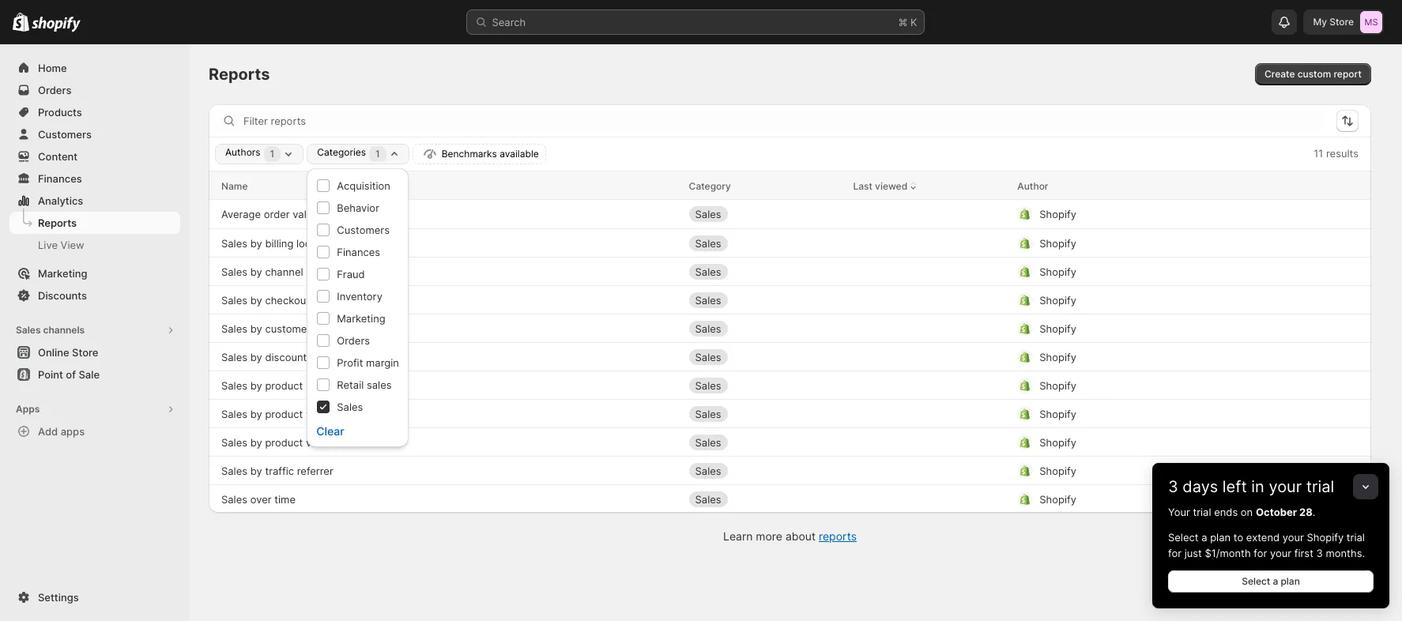 Task type: vqa. For each thing, say whether or not it's contained in the screenshot.
Pinterest link
no



Task type: describe. For each thing, give the bounding box(es) containing it.
create custom report
[[1265, 68, 1362, 80]]

search
[[492, 16, 526, 28]]

sales over time link
[[221, 491, 296, 507]]

select a plan link
[[1168, 571, 1374, 593]]

2 vertical spatial your
[[1270, 547, 1292, 560]]

store for my store
[[1330, 16, 1354, 28]]

add apps button
[[9, 421, 180, 443]]

row containing sales by product variant sku
[[209, 399, 1371, 428]]

row containing sales by checkout currency
[[209, 285, 1371, 314]]

sales by product
[[221, 379, 303, 392]]

marketing inside marketing link
[[38, 267, 87, 280]]

profit
[[337, 357, 363, 369]]

1 horizontal spatial time
[[345, 208, 367, 221]]

author button
[[1018, 178, 1049, 194]]

my store image
[[1360, 11, 1383, 33]]

a for select a plan to extend your shopify trial for just $1/month for your first 3 months.
[[1202, 531, 1207, 544]]

on
[[1241, 506, 1253, 519]]

shopify cell for sales by billing location
[[1018, 230, 1321, 256]]

benchmarks
[[442, 148, 497, 160]]

shopify for sales over time
[[1040, 493, 1077, 506]]

inventory
[[337, 290, 383, 303]]

shopify cell for sales by product
[[1018, 373, 1321, 398]]

by for sales by checkout currency
[[250, 294, 262, 306]]

sales by discount link
[[221, 349, 307, 365]]

1 vertical spatial reports
[[38, 217, 77, 229]]

by for sales by traffic referrer
[[250, 464, 262, 477]]

shopify cell for sales by checkout currency
[[1018, 287, 1321, 313]]

shopify for sales by product
[[1040, 379, 1077, 392]]

shopify cell for sales by product variant sku
[[1018, 401, 1321, 426]]

shopify for sales by traffic referrer
[[1040, 464, 1077, 477]]

customers link
[[9, 123, 180, 145]]

order
[[264, 208, 290, 221]]

sales cell for sales by discount
[[689, 344, 841, 370]]

discounts link
[[9, 285, 180, 307]]

results
[[1326, 147, 1359, 160]]

average
[[221, 208, 261, 221]]

add apps
[[38, 425, 85, 438]]

checkout
[[265, 294, 310, 306]]

3 inside select a plan to extend your shopify trial for just $1/month for your first 3 months.
[[1317, 547, 1323, 560]]

plan for select a plan to extend your shopify trial for just $1/month for your first 3 months.
[[1210, 531, 1231, 544]]

shopify for sales by product variant sku
[[1040, 407, 1077, 420]]

channel
[[265, 265, 303, 278]]

sales by billing location
[[221, 237, 335, 249]]

28
[[1300, 506, 1313, 519]]

your
[[1168, 506, 1190, 519]]

row containing sales by billing location
[[209, 228, 1371, 257]]

sales inside "link"
[[221, 379, 247, 392]]

row containing sales by channel
[[209, 257, 1371, 285]]

sales channels button
[[9, 319, 180, 341]]

1 vertical spatial your
[[1283, 531, 1304, 544]]

sales by customer name link
[[221, 321, 340, 336]]

discount
[[265, 351, 307, 363]]

point
[[38, 368, 63, 381]]

report
[[1334, 68, 1362, 80]]

extend
[[1246, 531, 1280, 544]]

shopify for sales by channel
[[1040, 265, 1077, 278]]

k
[[911, 16, 917, 28]]

category
[[689, 180, 731, 192]]

retail sales
[[337, 379, 392, 391]]

behavior
[[337, 202, 379, 214]]

a for select a plan
[[1273, 575, 1278, 587]]

by for sales by product
[[250, 379, 262, 392]]

value
[[293, 208, 318, 221]]

by for sales by channel
[[250, 265, 262, 278]]

apps
[[61, 425, 85, 438]]

retail
[[337, 379, 364, 391]]

1 horizontal spatial finances
[[337, 246, 380, 258]]

home
[[38, 62, 67, 74]]

point of sale button
[[0, 364, 190, 386]]

shopify cell for sales by customer name
[[1018, 316, 1321, 341]]

referrer
[[297, 464, 333, 477]]

left
[[1223, 477, 1247, 496]]

shopify for sales by discount
[[1040, 351, 1077, 363]]

sales by checkout currency
[[221, 294, 355, 306]]

vendor
[[306, 436, 340, 449]]

sales by product vendor link
[[221, 434, 340, 450]]

online store link
[[9, 341, 180, 364]]

sales by checkout currency link
[[221, 292, 355, 308]]

sales cell for sales by product vendor
[[689, 430, 841, 455]]

sales cell for sales by product
[[689, 373, 841, 398]]

name button
[[221, 178, 248, 194]]

1 for authors
[[270, 148, 275, 160]]

sales cell for sales by customer name
[[689, 316, 841, 341]]

live view link
[[9, 234, 180, 256]]

variant
[[306, 407, 339, 420]]

reports
[[819, 530, 857, 543]]

orders link
[[9, 79, 180, 101]]

your inside dropdown button
[[1269, 477, 1302, 496]]

sales over time
[[221, 493, 296, 506]]

by for sales by product variant sku
[[250, 407, 262, 420]]

by for sales by product vendor
[[250, 436, 262, 449]]

point of sale
[[38, 368, 100, 381]]

benchmarks available
[[442, 148, 539, 160]]

11 results
[[1314, 147, 1359, 160]]

shopify for average order value over time
[[1040, 208, 1077, 221]]

sales cell for sales by product variant sku
[[689, 401, 841, 426]]

shopify for sales by product vendor
[[1040, 436, 1077, 449]]

name
[[221, 180, 248, 192]]

in
[[1252, 477, 1265, 496]]

row containing sales by product vendor
[[209, 428, 1371, 456]]

by for sales by discount
[[250, 351, 262, 363]]

3 inside dropdown button
[[1168, 477, 1178, 496]]

create custom report button
[[1255, 63, 1371, 85]]

row containing name
[[209, 172, 1371, 200]]

my
[[1313, 16, 1327, 28]]

sales cell for sales by channel
[[689, 259, 841, 284]]

products
[[38, 106, 82, 119]]

sales inside button
[[16, 324, 41, 336]]

authors
[[225, 146, 261, 158]]

location
[[296, 237, 335, 249]]

⌘ k
[[898, 16, 917, 28]]

sales by channel link
[[221, 264, 303, 279]]

clear
[[316, 424, 344, 438]]

finances link
[[9, 168, 180, 190]]

select a plan to extend your shopify trial for just $1/month for your first 3 months.
[[1168, 531, 1365, 560]]

average order value over time link
[[221, 206, 367, 222]]

benchmarks available button
[[412, 144, 546, 164]]

days
[[1183, 477, 1218, 496]]

your trial ends on october 28 .
[[1168, 506, 1316, 519]]

learn
[[723, 530, 753, 543]]

sales by traffic referrer
[[221, 464, 333, 477]]

marketing link
[[9, 262, 180, 285]]



Task type: locate. For each thing, give the bounding box(es) containing it.
for down extend
[[1254, 547, 1267, 560]]

create
[[1265, 68, 1295, 80]]

profit margin
[[337, 357, 399, 369]]

orders inside 'link'
[[38, 84, 72, 96]]

1 horizontal spatial reports
[[209, 65, 270, 84]]

1 horizontal spatial store
[[1330, 16, 1354, 28]]

select a plan
[[1242, 575, 1300, 587]]

by inside sales by customer name link
[[250, 322, 262, 335]]

shopify cell for sales by channel
[[1018, 259, 1321, 284]]

store for online store
[[72, 346, 98, 359]]

your up first on the right
[[1283, 531, 1304, 544]]

1 row from the top
[[209, 172, 1371, 200]]

finances up analytics
[[38, 172, 82, 185]]

clear button
[[316, 424, 344, 438]]

0 vertical spatial finances
[[38, 172, 82, 185]]

your up october
[[1269, 477, 1302, 496]]

reports down analytics
[[38, 217, 77, 229]]

plan inside select a plan to extend your shopify trial for just $1/month for your first 3 months.
[[1210, 531, 1231, 544]]

margin
[[366, 357, 399, 369]]

0 vertical spatial select
[[1168, 531, 1199, 544]]

0 horizontal spatial a
[[1202, 531, 1207, 544]]

3 days left in your trial button
[[1153, 463, 1390, 496]]

plan for select a plan
[[1281, 575, 1300, 587]]

trial up months.
[[1347, 531, 1365, 544]]

1 horizontal spatial plan
[[1281, 575, 1300, 587]]

1 1 from the left
[[270, 148, 275, 160]]

select for select a plan to extend your shopify trial for just $1/month for your first 3 months.
[[1168, 531, 1199, 544]]

by inside sales by billing location link
[[250, 237, 262, 249]]

4 by from the top
[[250, 322, 262, 335]]

1 horizontal spatial 1
[[376, 148, 380, 160]]

sales by channel
[[221, 265, 303, 278]]

plan down first on the right
[[1281, 575, 1300, 587]]

viewed
[[875, 180, 908, 192]]

trial right your
[[1193, 506, 1211, 519]]

0 vertical spatial marketing
[[38, 267, 87, 280]]

trial up .
[[1307, 477, 1335, 496]]

row containing sales by discount
[[209, 342, 1371, 371]]

0 horizontal spatial trial
[[1193, 506, 1211, 519]]

9 shopify cell from the top
[[1018, 430, 1321, 455]]

7 by from the top
[[250, 407, 262, 420]]

live view
[[38, 239, 84, 251]]

0 horizontal spatial reports
[[38, 217, 77, 229]]

7 shopify cell from the top
[[1018, 373, 1321, 398]]

11 shopify cell from the top
[[1018, 487, 1321, 512]]

⌘
[[898, 16, 908, 28]]

3 days left in your trial
[[1168, 477, 1335, 496]]

sales by product variant sku
[[221, 407, 363, 420]]

a
[[1202, 531, 1207, 544], [1273, 575, 1278, 587]]

trial
[[1307, 477, 1335, 496], [1193, 506, 1211, 519], [1347, 531, 1365, 544]]

0 vertical spatial time
[[345, 208, 367, 221]]

0 vertical spatial your
[[1269, 477, 1302, 496]]

sales cell
[[689, 202, 841, 227], [689, 230, 841, 256], [689, 259, 841, 284], [689, 287, 841, 313], [689, 316, 841, 341], [689, 344, 841, 370], [689, 373, 841, 398], [689, 401, 841, 426], [689, 430, 841, 455], [689, 458, 841, 483], [689, 487, 841, 512]]

1 vertical spatial product
[[265, 407, 303, 420]]

select for select a plan
[[1242, 575, 1271, 587]]

last viewed
[[853, 180, 908, 192]]

0 horizontal spatial orders
[[38, 84, 72, 96]]

sales cell for sales by billing location
[[689, 230, 841, 256]]

marketing down inventory
[[337, 312, 386, 325]]

0 horizontal spatial over
[[250, 493, 272, 506]]

1 sales cell from the top
[[689, 202, 841, 227]]

for left just
[[1168, 547, 1182, 560]]

category button
[[689, 178, 731, 194]]

5 by from the top
[[250, 351, 262, 363]]

0 vertical spatial product
[[265, 379, 303, 392]]

settings link
[[9, 587, 180, 609]]

october
[[1256, 506, 1297, 519]]

9 sales cell from the top
[[689, 430, 841, 455]]

by inside sales by product "link"
[[250, 379, 262, 392]]

1 vertical spatial customers
[[337, 224, 390, 236]]

just
[[1185, 547, 1202, 560]]

3 row from the top
[[209, 228, 1371, 257]]

1 vertical spatial orders
[[337, 334, 370, 347]]

analytics link
[[9, 190, 180, 212]]

my store
[[1313, 16, 1354, 28]]

1 horizontal spatial marketing
[[337, 312, 386, 325]]

1 vertical spatial trial
[[1193, 506, 1211, 519]]

2 for from the left
[[1254, 547, 1267, 560]]

1 horizontal spatial customers
[[337, 224, 390, 236]]

by down sales by product "link"
[[250, 407, 262, 420]]

1 vertical spatial store
[[72, 346, 98, 359]]

customers down behavior
[[337, 224, 390, 236]]

more
[[756, 530, 783, 543]]

8 by from the top
[[250, 436, 262, 449]]

2 product from the top
[[265, 407, 303, 420]]

8 row from the top
[[209, 371, 1371, 399]]

1 vertical spatial time
[[275, 493, 296, 506]]

settings
[[38, 591, 79, 604]]

3 days left in your trial element
[[1153, 504, 1390, 609]]

author
[[1018, 180, 1049, 192]]

to
[[1234, 531, 1244, 544]]

by for sales by customer name
[[250, 322, 262, 335]]

sales by product link
[[221, 377, 303, 393]]

0 horizontal spatial time
[[275, 493, 296, 506]]

customers down the products
[[38, 128, 92, 141]]

1 for categories
[[376, 148, 380, 160]]

sales by product vendor
[[221, 436, 340, 449]]

10 sales cell from the top
[[689, 458, 841, 483]]

reports up authors
[[209, 65, 270, 84]]

apps
[[16, 403, 40, 415]]

home link
[[9, 57, 180, 79]]

about
[[786, 530, 816, 543]]

product down discount
[[265, 379, 303, 392]]

sales cell for sales by traffic referrer
[[689, 458, 841, 483]]

1 horizontal spatial over
[[321, 208, 343, 221]]

orders
[[38, 84, 72, 96], [337, 334, 370, 347]]

row containing sales over time
[[209, 485, 1371, 513]]

a up just
[[1202, 531, 1207, 544]]

list of reports table
[[209, 172, 1371, 513]]

11 row from the top
[[209, 456, 1371, 485]]

for
[[1168, 547, 1182, 560], [1254, 547, 1267, 560]]

2 shopify cell from the top
[[1018, 230, 1321, 256]]

5 sales cell from the top
[[689, 316, 841, 341]]

sales cell for average order value over time
[[689, 202, 841, 227]]

over down sales by traffic referrer
[[250, 493, 272, 506]]

reports link
[[9, 212, 180, 234]]

3 up your
[[1168, 477, 1178, 496]]

shopify cell for average order value over time
[[1018, 202, 1321, 227]]

10 row from the top
[[209, 428, 1371, 456]]

3 sales cell from the top
[[689, 259, 841, 284]]

by left traffic
[[250, 464, 262, 477]]

ends
[[1214, 506, 1238, 519]]

6 by from the top
[[250, 379, 262, 392]]

by left channel
[[250, 265, 262, 278]]

sales
[[367, 379, 392, 391]]

shopify for sales by checkout currency
[[1040, 294, 1077, 306]]

sales by billing location link
[[221, 235, 335, 251]]

2 horizontal spatial trial
[[1347, 531, 1365, 544]]

time down acquisition
[[345, 208, 367, 221]]

by inside "sales by checkout currency" link
[[250, 294, 262, 306]]

product up traffic
[[265, 436, 303, 449]]

0 horizontal spatial marketing
[[38, 267, 87, 280]]

0 vertical spatial customers
[[38, 128, 92, 141]]

select up just
[[1168, 531, 1199, 544]]

0 vertical spatial over
[[321, 208, 343, 221]]

online
[[38, 346, 69, 359]]

currency
[[313, 294, 355, 306]]

3 shopify cell from the top
[[1018, 259, 1321, 284]]

0 vertical spatial plan
[[1210, 531, 1231, 544]]

by inside sales by traffic referrer link
[[250, 464, 262, 477]]

shopify cell for sales by product vendor
[[1018, 430, 1321, 455]]

0 horizontal spatial for
[[1168, 547, 1182, 560]]

add
[[38, 425, 58, 438]]

store up sale on the bottom of the page
[[72, 346, 98, 359]]

sales channels
[[16, 324, 85, 336]]

shopify image
[[13, 13, 29, 32], [32, 16, 81, 32]]

traffic
[[265, 464, 294, 477]]

sales cell for sales over time
[[689, 487, 841, 512]]

1 by from the top
[[250, 237, 262, 249]]

1 vertical spatial a
[[1273, 575, 1278, 587]]

a inside select a plan to extend your shopify trial for just $1/month for your first 3 months.
[[1202, 531, 1207, 544]]

store
[[1330, 16, 1354, 28], [72, 346, 98, 359]]

product for vendor
[[265, 436, 303, 449]]

average order value over time
[[221, 208, 367, 221]]

by inside sales by product vendor link
[[250, 436, 262, 449]]

store inside online store "link"
[[72, 346, 98, 359]]

view
[[61, 239, 84, 251]]

0 horizontal spatial 3
[[1168, 477, 1178, 496]]

by up sales by product
[[250, 351, 262, 363]]

0 horizontal spatial plan
[[1210, 531, 1231, 544]]

first
[[1295, 547, 1314, 560]]

0 horizontal spatial shopify image
[[13, 13, 29, 32]]

months.
[[1326, 547, 1365, 560]]

0 horizontal spatial 1
[[270, 148, 275, 160]]

time down traffic
[[275, 493, 296, 506]]

shopify inside select a plan to extend your shopify trial for just $1/month for your first 3 months.
[[1307, 531, 1344, 544]]

1 horizontal spatial select
[[1242, 575, 1271, 587]]

over right value
[[321, 208, 343, 221]]

1 horizontal spatial a
[[1273, 575, 1278, 587]]

shopify cell for sales by traffic referrer
[[1018, 458, 1321, 483]]

0 vertical spatial a
[[1202, 531, 1207, 544]]

6 sales cell from the top
[[689, 344, 841, 370]]

trial inside dropdown button
[[1307, 477, 1335, 496]]

2 sales cell from the top
[[689, 230, 841, 256]]

by up sales by traffic referrer link
[[250, 436, 262, 449]]

discounts
[[38, 289, 87, 302]]

0 vertical spatial orders
[[38, 84, 72, 96]]

0 horizontal spatial store
[[72, 346, 98, 359]]

sales by customer name
[[221, 322, 340, 335]]

0 vertical spatial trial
[[1307, 477, 1335, 496]]

9 by from the top
[[250, 464, 262, 477]]

1 vertical spatial 3
[[1317, 547, 1323, 560]]

by left billing
[[250, 237, 262, 249]]

12 row from the top
[[209, 485, 1371, 513]]

1 horizontal spatial orders
[[337, 334, 370, 347]]

product up the sales by product vendor
[[265, 407, 303, 420]]

select
[[1168, 531, 1199, 544], [1242, 575, 1271, 587]]

product inside "link"
[[265, 379, 303, 392]]

row containing sales by product
[[209, 371, 1371, 399]]

of
[[66, 368, 76, 381]]

online store
[[38, 346, 98, 359]]

channels
[[43, 324, 85, 336]]

10 shopify cell from the top
[[1018, 458, 1321, 483]]

1 shopify cell from the top
[[1018, 202, 1321, 227]]

select inside select a plan to extend your shopify trial for just $1/month for your first 3 months.
[[1168, 531, 1199, 544]]

store right my
[[1330, 16, 1354, 28]]

8 sales cell from the top
[[689, 401, 841, 426]]

1 horizontal spatial shopify image
[[32, 16, 81, 32]]

1 horizontal spatial trial
[[1307, 477, 1335, 496]]

by
[[250, 237, 262, 249], [250, 265, 262, 278], [250, 294, 262, 306], [250, 322, 262, 335], [250, 351, 262, 363], [250, 379, 262, 392], [250, 407, 262, 420], [250, 436, 262, 449], [250, 464, 262, 477]]

2 vertical spatial trial
[[1347, 531, 1365, 544]]

1 horizontal spatial for
[[1254, 547, 1267, 560]]

3 right first on the right
[[1317, 547, 1323, 560]]

row containing sales by customer name
[[209, 314, 1371, 342]]

1 right authors
[[270, 148, 275, 160]]

point of sale link
[[9, 364, 180, 386]]

6 shopify cell from the top
[[1018, 344, 1321, 370]]

apps button
[[9, 398, 180, 421]]

0 vertical spatial store
[[1330, 16, 1354, 28]]

0 horizontal spatial finances
[[38, 172, 82, 185]]

0 vertical spatial reports
[[209, 65, 270, 84]]

1 product from the top
[[265, 379, 303, 392]]

4 shopify cell from the top
[[1018, 287, 1321, 313]]

11 sales cell from the top
[[689, 487, 841, 512]]

sales cell for sales by checkout currency
[[689, 287, 841, 313]]

shopify cell for sales over time
[[1018, 487, 1321, 512]]

custom
[[1298, 68, 1331, 80]]

5 shopify cell from the top
[[1018, 316, 1321, 341]]

1 horizontal spatial 3
[[1317, 547, 1323, 560]]

1 vertical spatial marketing
[[337, 312, 386, 325]]

row containing sales by traffic referrer
[[209, 456, 1371, 485]]

by down sales by discount
[[250, 379, 262, 392]]

finances up fraud
[[337, 246, 380, 258]]

sales by traffic referrer link
[[221, 463, 333, 479]]

orders down home
[[38, 84, 72, 96]]

Filter reports text field
[[243, 108, 1324, 134]]

reports
[[209, 65, 270, 84], [38, 217, 77, 229]]

by inside sales by channel link
[[250, 265, 262, 278]]

row
[[209, 172, 1371, 200], [209, 200, 1371, 228], [209, 228, 1371, 257], [209, 257, 1371, 285], [209, 285, 1371, 314], [209, 314, 1371, 342], [209, 342, 1371, 371], [209, 371, 1371, 399], [209, 399, 1371, 428], [209, 428, 1371, 456], [209, 456, 1371, 485], [209, 485, 1371, 513]]

$1/month
[[1205, 547, 1251, 560]]

orders up profit
[[337, 334, 370, 347]]

1 up acquisition
[[376, 148, 380, 160]]

4 sales cell from the top
[[689, 287, 841, 313]]

7 sales cell from the top
[[689, 373, 841, 398]]

8 shopify cell from the top
[[1018, 401, 1321, 426]]

customers inside customers link
[[38, 128, 92, 141]]

shopify for sales by customer name
[[1040, 322, 1077, 335]]

billing
[[265, 237, 294, 249]]

0 vertical spatial 3
[[1168, 477, 1178, 496]]

3 product from the top
[[265, 436, 303, 449]]

2 by from the top
[[250, 265, 262, 278]]

name
[[314, 322, 340, 335]]

shopify cell for sales by discount
[[1018, 344, 1321, 370]]

a down select a plan to extend your shopify trial for just $1/month for your first 3 months.
[[1273, 575, 1278, 587]]

1 vertical spatial plan
[[1281, 575, 1300, 587]]

sale
[[79, 368, 100, 381]]

time
[[345, 208, 367, 221], [275, 493, 296, 506]]

1 vertical spatial select
[[1242, 575, 1271, 587]]

by inside sales by discount link
[[250, 351, 262, 363]]

fraud
[[337, 268, 365, 281]]

content
[[38, 150, 78, 163]]

0 horizontal spatial select
[[1168, 531, 1199, 544]]

1 vertical spatial over
[[250, 493, 272, 506]]

plan
[[1210, 531, 1231, 544], [1281, 575, 1300, 587]]

by for sales by billing location
[[250, 237, 262, 249]]

your left first on the right
[[1270, 547, 1292, 560]]

2 vertical spatial product
[[265, 436, 303, 449]]

6 row from the top
[[209, 314, 1371, 342]]

by down sales by channel
[[250, 294, 262, 306]]

product
[[265, 379, 303, 392], [265, 407, 303, 420], [265, 436, 303, 449]]

2 row from the top
[[209, 200, 1371, 228]]

0 horizontal spatial customers
[[38, 128, 92, 141]]

4 row from the top
[[209, 257, 1371, 285]]

3 by from the top
[[250, 294, 262, 306]]

1 vertical spatial finances
[[337, 246, 380, 258]]

.
[[1313, 506, 1316, 519]]

7 row from the top
[[209, 342, 1371, 371]]

2 1 from the left
[[376, 148, 380, 160]]

row containing average order value over time
[[209, 200, 1371, 228]]

9 row from the top
[[209, 399, 1371, 428]]

select down select a plan to extend your shopify trial for just $1/month for your first 3 months.
[[1242, 575, 1271, 587]]

by inside "sales by product variant sku" link
[[250, 407, 262, 420]]

plan up $1/month
[[1210, 531, 1231, 544]]

shopify for sales by billing location
[[1040, 237, 1077, 249]]

shopify cell
[[1018, 202, 1321, 227], [1018, 230, 1321, 256], [1018, 259, 1321, 284], [1018, 287, 1321, 313], [1018, 316, 1321, 341], [1018, 344, 1321, 370], [1018, 373, 1321, 398], [1018, 401, 1321, 426], [1018, 430, 1321, 455], [1018, 458, 1321, 483], [1018, 487, 1321, 512]]

by up sales by discount
[[250, 322, 262, 335]]

product for variant
[[265, 407, 303, 420]]

trial inside select a plan to extend your shopify trial for just $1/month for your first 3 months.
[[1347, 531, 1365, 544]]

marketing up discounts at the left top of page
[[38, 267, 87, 280]]

content link
[[9, 145, 180, 168]]

5 row from the top
[[209, 285, 1371, 314]]

1 for from the left
[[1168, 547, 1182, 560]]



